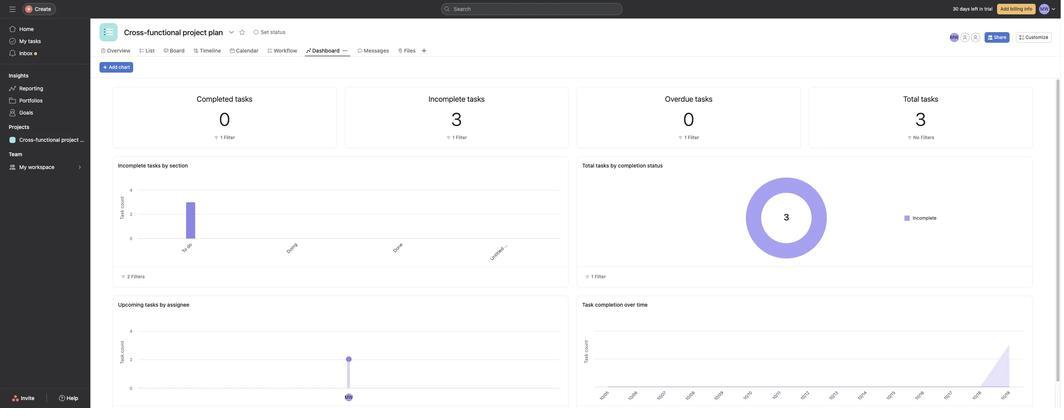 Task type: locate. For each thing, give the bounding box(es) containing it.
search
[[454, 6, 471, 12]]

1 filter
[[220, 135, 235, 140], [453, 135, 467, 140], [685, 135, 699, 140], [592, 274, 606, 280]]

calendar link
[[230, 47, 259, 55]]

by section
[[162, 162, 188, 169]]

help button
[[54, 392, 83, 405]]

files link
[[398, 47, 416, 55]]

add left billing
[[1001, 6, 1010, 12]]

create button
[[22, 3, 56, 15]]

1 horizontal spatial mw
[[951, 34, 959, 40]]

filter
[[224, 135, 235, 140], [456, 135, 467, 140], [688, 135, 699, 140], [595, 274, 606, 280]]

overview link
[[101, 47, 131, 55]]

tab actions image
[[343, 48, 347, 53]]

1 0 from the left
[[219, 109, 230, 130]]

workflow
[[274, 47, 297, 54]]

add billing info button
[[998, 4, 1036, 14]]

insights element
[[0, 69, 90, 120]]

invite button
[[7, 392, 39, 405]]

filters inside no filters button
[[921, 135, 935, 140]]

projects button
[[0, 123, 29, 131]]

1 vertical spatial filters
[[131, 274, 145, 280]]

board link
[[164, 47, 185, 55]]

project
[[61, 137, 79, 143]]

1 horizontal spatial incomplete
[[913, 215, 937, 221]]

0
[[219, 109, 230, 130], [684, 109, 695, 130]]

my inside teams element
[[19, 164, 27, 170]]

0 vertical spatial mw
[[951, 34, 959, 40]]

tasks for total
[[596, 162, 609, 169]]

my inside global element
[[19, 38, 27, 44]]

reporting
[[19, 85, 43, 92]]

2 3 button from the left
[[916, 109, 927, 130]]

filters right no
[[921, 135, 935, 140]]

30
[[953, 6, 959, 12]]

incomplete tasks
[[429, 95, 485, 103]]

upcoming tasks by assignee
[[118, 302, 190, 308]]

my tasks
[[19, 38, 41, 44]]

1 filter button for completed tasks
[[212, 134, 237, 142]]

upcoming
[[118, 302, 144, 308]]

add left chart
[[109, 64, 118, 70]]

files
[[404, 47, 416, 54]]

0 down completed tasks
[[219, 109, 230, 130]]

1 horizontal spatial add
[[1001, 6, 1010, 12]]

task completion over time
[[582, 302, 648, 308]]

timeline link
[[194, 47, 221, 55]]

filter for completed tasks
[[224, 135, 235, 140]]

1 horizontal spatial filters
[[921, 135, 935, 140]]

add chart
[[109, 64, 130, 70]]

0 horizontal spatial 0 button
[[219, 109, 230, 130]]

filters
[[921, 135, 935, 140], [131, 274, 145, 280]]

1 3 from the left
[[452, 109, 462, 130]]

tasks right upcoming
[[145, 302, 158, 308]]

1 vertical spatial my
[[19, 164, 27, 170]]

do
[[185, 242, 193, 250]]

3
[[452, 109, 462, 130], [916, 109, 927, 130]]

1 filter for completed tasks
[[220, 135, 235, 140]]

0 vertical spatial add
[[1001, 6, 1010, 12]]

2 0 button from the left
[[684, 109, 695, 130]]

1 filter button for total tasks by completion status
[[582, 272, 610, 282]]

filters for total tasks
[[921, 135, 935, 140]]

0 button for overdue tasks
[[684, 109, 695, 130]]

0 horizontal spatial mw
[[345, 395, 353, 400]]

1 horizontal spatial 3 button
[[916, 109, 927, 130]]

0 vertical spatial my
[[19, 38, 27, 44]]

0 horizontal spatial incomplete
[[118, 162, 146, 169]]

0 button down completed tasks
[[219, 109, 230, 130]]

3 button
[[452, 109, 462, 130], [916, 109, 927, 130]]

0 down overdue tasks
[[684, 109, 695, 130]]

incomplete
[[118, 162, 146, 169], [913, 215, 937, 221]]

2 0 from the left
[[684, 109, 695, 130]]

tasks left 'by'
[[596, 162, 609, 169]]

1 vertical spatial add
[[109, 64, 118, 70]]

dashboard
[[312, 47, 340, 54]]

2 3 from the left
[[916, 109, 927, 130]]

1 0 button from the left
[[219, 109, 230, 130]]

0 for completed tasks
[[219, 109, 230, 130]]

0 horizontal spatial add
[[109, 64, 118, 70]]

list image
[[104, 28, 113, 37]]

3 down the incomplete tasks
[[452, 109, 462, 130]]

global element
[[0, 19, 90, 64]]

0 for overdue tasks
[[684, 109, 695, 130]]

to do
[[181, 242, 193, 254]]

1 horizontal spatial 0 button
[[684, 109, 695, 130]]

insights button
[[0, 72, 29, 79]]

1
[[220, 135, 223, 140], [453, 135, 455, 140], [685, 135, 687, 140], [592, 274, 594, 280]]

0 horizontal spatial 3 button
[[452, 109, 462, 130]]

info
[[1025, 6, 1033, 12]]

status
[[270, 29, 286, 35]]

0 horizontal spatial filters
[[131, 274, 145, 280]]

in
[[980, 6, 984, 12]]

filters right 2
[[131, 274, 145, 280]]

search list box
[[441, 3, 623, 15]]

hide sidebar image
[[9, 6, 16, 12]]

0 vertical spatial filters
[[921, 135, 935, 140]]

2 filters
[[127, 274, 145, 280]]

3 button up no filters button at the right top
[[916, 109, 927, 130]]

total tasks
[[904, 95, 939, 103]]

3 up no filters button at the right top
[[916, 109, 927, 130]]

no
[[914, 135, 920, 140]]

incomplete tasks by section
[[118, 162, 188, 169]]

mw inside 'button'
[[951, 34, 959, 40]]

tasks for incomplete
[[147, 162, 161, 169]]

None text field
[[122, 25, 225, 39]]

add for add chart
[[109, 64, 118, 70]]

my up inbox
[[19, 38, 27, 44]]

0 horizontal spatial 0
[[219, 109, 230, 130]]

reporting link
[[4, 83, 86, 95]]

incomplete for incomplete
[[913, 215, 937, 221]]

0 button
[[219, 109, 230, 130], [684, 109, 695, 130]]

3 button down the incomplete tasks
[[452, 109, 462, 130]]

tasks inside global element
[[28, 38, 41, 44]]

filter for incomplete tasks
[[456, 135, 467, 140]]

portfolios link
[[4, 95, 86, 107]]

1 filter button
[[212, 134, 237, 142], [445, 134, 469, 142], [677, 134, 701, 142], [582, 272, 610, 282]]

my down team
[[19, 164, 27, 170]]

done
[[392, 242, 404, 254]]

1 my from the top
[[19, 38, 27, 44]]

left
[[972, 6, 979, 12]]

insights
[[9, 72, 29, 79]]

tasks left by section
[[147, 162, 161, 169]]

task
[[582, 302, 594, 308]]

add chart button
[[100, 62, 133, 73]]

functional
[[36, 137, 60, 143]]

2 my from the top
[[19, 164, 27, 170]]

0 button down overdue tasks
[[684, 109, 695, 130]]

portfolios
[[19, 97, 43, 104]]

1 vertical spatial mw
[[345, 395, 353, 400]]

completion status
[[618, 162, 663, 169]]

1 vertical spatial incomplete
[[913, 215, 937, 221]]

my
[[19, 38, 27, 44], [19, 164, 27, 170]]

show options image
[[229, 29, 235, 35]]

help
[[67, 395, 78, 402]]

team
[[9, 151, 22, 157]]

share button
[[985, 32, 1010, 43]]

1 horizontal spatial 0
[[684, 109, 695, 130]]

1 3 button from the left
[[452, 109, 462, 130]]

0 vertical spatial incomplete
[[118, 162, 146, 169]]

tasks down home
[[28, 38, 41, 44]]

0 horizontal spatial 3
[[452, 109, 462, 130]]

1 horizontal spatial 3
[[916, 109, 927, 130]]

filters inside 2 filters button
[[131, 274, 145, 280]]



Task type: vqa. For each thing, say whether or not it's contained in the screenshot.
yet
no



Task type: describe. For each thing, give the bounding box(es) containing it.
mw button
[[950, 33, 959, 42]]

by
[[611, 162, 617, 169]]

set status button
[[251, 27, 289, 37]]

inbox link
[[4, 47, 86, 59]]

1 for incomplete tasks
[[453, 135, 455, 140]]

2
[[127, 274, 130, 280]]

board
[[170, 47, 185, 54]]

total
[[582, 162, 595, 169]]

my for my tasks
[[19, 38, 27, 44]]

no filters button
[[906, 134, 937, 142]]

messages
[[364, 47, 389, 54]]

1 for completed tasks
[[220, 135, 223, 140]]

tasks for my
[[28, 38, 41, 44]]

home link
[[4, 23, 86, 35]]

workspace
[[28, 164, 54, 170]]

1 filter button for overdue tasks
[[677, 134, 701, 142]]

create
[[35, 6, 51, 12]]

filter for overdue tasks
[[688, 135, 699, 140]]

customize
[[1026, 34, 1049, 40]]

list link
[[140, 47, 155, 55]]

overdue tasks
[[665, 95, 713, 103]]

add to starred image
[[239, 29, 245, 35]]

projects
[[9, 124, 29, 130]]

overview
[[107, 47, 131, 54]]

incomplete for incomplete tasks by section
[[118, 162, 146, 169]]

days
[[960, 6, 970, 12]]

over time
[[625, 302, 648, 308]]

3 button for incomplete tasks
[[452, 109, 462, 130]]

plan
[[80, 137, 90, 143]]

trial
[[985, 6, 993, 12]]

set
[[261, 29, 269, 35]]

1 filter for total tasks by completion status
[[592, 274, 606, 280]]

share
[[995, 34, 1007, 40]]

timeline
[[200, 47, 221, 54]]

team button
[[0, 150, 22, 159]]

projects element
[[0, 120, 90, 148]]

untitled section
[[489, 234, 517, 262]]

0 button for completed tasks
[[219, 109, 230, 130]]

3 button for total tasks
[[916, 109, 927, 130]]

total tasks by completion status
[[582, 162, 663, 169]]

filters for incomplete tasks by section
[[131, 274, 145, 280]]

my for my workspace
[[19, 164, 27, 170]]

calendar
[[236, 47, 259, 54]]

cross-functional project plan link
[[4, 134, 90, 146]]

goals link
[[4, 107, 86, 119]]

add tab image
[[421, 48, 427, 54]]

completion
[[595, 302, 623, 308]]

no filters
[[914, 135, 935, 140]]

search button
[[441, 3, 623, 15]]

add for add billing info
[[1001, 6, 1010, 12]]

by assignee
[[160, 302, 190, 308]]

customize button
[[1017, 32, 1052, 43]]

cross-
[[19, 137, 36, 143]]

3 for total tasks
[[916, 109, 927, 130]]

cross-functional project plan
[[19, 137, 90, 143]]

inbox
[[19, 50, 33, 56]]

chart
[[119, 64, 130, 70]]

see details, my workspace image
[[78, 165, 82, 170]]

to
[[181, 247, 188, 254]]

dashboard link
[[306, 47, 340, 55]]

1 filter button for incomplete tasks
[[445, 134, 469, 142]]

add billing info
[[1001, 6, 1033, 12]]

1 for total tasks by completion status
[[592, 274, 594, 280]]

list
[[146, 47, 155, 54]]

billing
[[1011, 6, 1024, 12]]

30 days left in trial
[[953, 6, 993, 12]]

filter for total tasks by completion status
[[595, 274, 606, 280]]

untitled
[[489, 246, 505, 262]]

section
[[502, 234, 517, 249]]

home
[[19, 26, 34, 32]]

my workspace
[[19, 164, 54, 170]]

messages link
[[358, 47, 389, 55]]

doing
[[286, 242, 299, 255]]

teams element
[[0, 148, 90, 175]]

invite
[[21, 395, 35, 402]]

my workspace link
[[4, 161, 86, 173]]

3 for incomplete tasks
[[452, 109, 462, 130]]

1 filter for incomplete tasks
[[453, 135, 467, 140]]

1 filter for overdue tasks
[[685, 135, 699, 140]]

goals
[[19, 109, 33, 116]]

2 filters button
[[118, 272, 148, 282]]

completed tasks
[[197, 95, 253, 103]]

my tasks link
[[4, 35, 86, 47]]

tasks for upcoming
[[145, 302, 158, 308]]

workflow link
[[268, 47, 297, 55]]

1 for overdue tasks
[[685, 135, 687, 140]]



